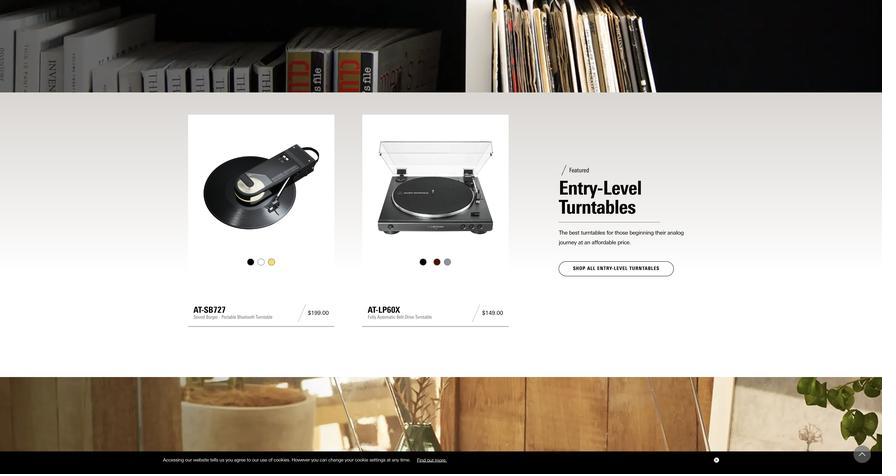 Task type: describe. For each thing, give the bounding box(es) containing it.
shop all entry-level turntables
[[573, 266, 660, 272]]

an
[[584, 239, 590, 246]]

sound
[[194, 314, 205, 320]]

the best turntables for those beginning their analog journey at an affordable price.
[[559, 230, 684, 246]]

to
[[247, 457, 251, 463]]

burger
[[206, 314, 218, 320]]

turntables inside button
[[630, 266, 660, 272]]

beginning
[[630, 230, 654, 236]]

at-lp60x fully automatic belt-drive turntable
[[368, 305, 432, 320]]

for
[[607, 230, 613, 236]]

turntables
[[581, 230, 605, 236]]

find out more. link
[[412, 455, 452, 466]]

belt-
[[397, 314, 405, 320]]

divider line image for at-lp60x
[[470, 304, 482, 322]]

fully
[[368, 314, 376, 320]]

level inside button
[[614, 266, 628, 272]]

at lp60x image
[[368, 120, 503, 256]]

1 vertical spatial at
[[387, 457, 391, 463]]

the
[[559, 230, 568, 236]]

level inside "entry-level turntables"
[[603, 176, 642, 200]]

affordable
[[592, 239, 616, 246]]

option group for at-lp60x
[[367, 259, 504, 266]]

accessing our website tells us you agree to our use of cookies. however you can change your cookie settings at any time.
[[163, 457, 412, 463]]

turntable inside at-lp60x fully automatic belt-drive turntable
[[415, 314, 432, 320]]

lp60x
[[378, 305, 400, 315]]

at- for lp60x
[[368, 305, 378, 315]]

entry- inside button
[[597, 266, 614, 272]]

$149.00
[[482, 310, 503, 316]]

cookies.
[[274, 457, 290, 463]]

divider line image for at-sb727
[[296, 304, 308, 322]]

time.
[[400, 457, 411, 463]]

change
[[328, 457, 344, 463]]

journey
[[559, 239, 577, 246]]

arrow up image
[[859, 451, 866, 458]]

automatic
[[377, 314, 396, 320]]

at- for sb727
[[194, 305, 204, 315]]

cross image
[[715, 459, 718, 462]]

best
[[569, 230, 580, 236]]

analog
[[668, 230, 684, 236]]

find
[[417, 457, 426, 463]]

portable
[[222, 314, 236, 320]]

out
[[427, 457, 434, 463]]

1 you from the left
[[225, 457, 233, 463]]

2 you from the left
[[311, 457, 319, 463]]



Task type: locate. For each thing, give the bounding box(es) containing it.
1 option group from the left
[[193, 259, 330, 266]]

at sb727 image
[[194, 120, 329, 256]]

at- left burger
[[194, 305, 204, 315]]

2 our from the left
[[252, 457, 259, 463]]

0 vertical spatial entry-
[[559, 176, 603, 200]]

1 horizontal spatial at-
[[368, 305, 378, 315]]

any
[[392, 457, 399, 463]]

1 divider line image from the left
[[296, 304, 308, 322]]

more.
[[435, 457, 447, 463]]

at- left belt-
[[368, 305, 378, 315]]

1 horizontal spatial you
[[311, 457, 319, 463]]

entry- down featured
[[559, 176, 603, 200]]

turntable
[[256, 314, 272, 320], [415, 314, 432, 320]]

at- inside at-lp60x fully automatic belt-drive turntable
[[368, 305, 378, 315]]

our left website
[[185, 457, 192, 463]]

us
[[219, 457, 224, 463]]

0 vertical spatial turntables
[[559, 196, 636, 219]]

you left can
[[311, 457, 319, 463]]

1 vertical spatial level
[[614, 266, 628, 272]]

their
[[655, 230, 666, 236]]

1 horizontal spatial option group
[[367, 259, 504, 266]]

entry- right all
[[597, 266, 614, 272]]

at inside the best turntables for those beginning their analog journey at an affordable price.
[[578, 239, 583, 246]]

2 turntable from the left
[[415, 314, 432, 320]]

0 horizontal spatial divider line image
[[296, 304, 308, 322]]

agree
[[234, 457, 246, 463]]

shop all entry-level turntables link
[[559, 262, 674, 276]]

settings
[[370, 457, 386, 463]]

0 vertical spatial turntables | audio-technica image
[[0, 0, 882, 92]]

1 horizontal spatial at
[[578, 239, 583, 246]]

-
[[219, 314, 220, 320]]

2 at- from the left
[[368, 305, 378, 315]]

0 horizontal spatial our
[[185, 457, 192, 463]]

entry- inside "entry-level turntables"
[[559, 176, 603, 200]]

turntables up turntables
[[559, 196, 636, 219]]

our right to
[[252, 457, 259, 463]]

2 option group from the left
[[367, 259, 504, 266]]

0 horizontal spatial you
[[225, 457, 233, 463]]

turntables inside "entry-level turntables"
[[559, 196, 636, 219]]

turntables down price.
[[630, 266, 660, 272]]

website
[[193, 457, 209, 463]]

1 turntables | audio-technica image from the top
[[0, 0, 882, 92]]

of
[[268, 457, 273, 463]]

those
[[615, 230, 628, 236]]

0 horizontal spatial turntable
[[256, 314, 272, 320]]

$199.00
[[308, 310, 329, 316]]

price.
[[618, 239, 631, 246]]

1 horizontal spatial our
[[252, 457, 259, 463]]

accessing
[[163, 457, 184, 463]]

cookie
[[355, 457, 368, 463]]

can
[[320, 457, 327, 463]]

turntables
[[559, 196, 636, 219], [630, 266, 660, 272]]

at
[[578, 239, 583, 246], [387, 457, 391, 463]]

1 vertical spatial entry-
[[597, 266, 614, 272]]

turntable inside at-sb727 sound burger - portable bluetooth turntable
[[256, 314, 272, 320]]

option group
[[193, 259, 330, 266], [367, 259, 504, 266]]

you right us in the bottom left of the page
[[225, 457, 233, 463]]

1 vertical spatial turntables | audio-technica image
[[0, 377, 882, 474]]

divider line image
[[296, 304, 308, 322], [470, 304, 482, 322]]

1 horizontal spatial turntable
[[415, 314, 432, 320]]

turntable right "drive"
[[415, 314, 432, 320]]

0 horizontal spatial at-
[[194, 305, 204, 315]]

turntables | audio-technica image
[[0, 0, 882, 92], [0, 377, 882, 474]]

0 horizontal spatial at
[[387, 457, 391, 463]]

0 horizontal spatial option group
[[193, 259, 330, 266]]

0 vertical spatial at
[[578, 239, 583, 246]]

you
[[225, 457, 233, 463], [311, 457, 319, 463]]

entry-level turntables
[[559, 176, 642, 219]]

at-
[[194, 305, 204, 315], [368, 305, 378, 315]]

tells
[[210, 457, 218, 463]]

at left any
[[387, 457, 391, 463]]

sb727
[[204, 305, 226, 315]]

find out more.
[[417, 457, 447, 463]]

option group for at-sb727
[[193, 259, 330, 266]]

2 turntables | audio-technica image from the top
[[0, 377, 882, 474]]

however
[[292, 457, 310, 463]]

shop all entry-level turntables button
[[559, 262, 674, 276]]

shop
[[573, 266, 586, 272]]

featured
[[569, 167, 589, 174]]

at- inside at-sb727 sound burger - portable bluetooth turntable
[[194, 305, 204, 315]]

at-sb727 sound burger - portable bluetooth turntable
[[194, 305, 272, 320]]

2 divider line image from the left
[[470, 304, 482, 322]]

bluetooth
[[237, 314, 255, 320]]

1 vertical spatial turntables
[[630, 266, 660, 272]]

drive
[[405, 314, 414, 320]]

our
[[185, 457, 192, 463], [252, 457, 259, 463]]

1 at- from the left
[[194, 305, 204, 315]]

1 horizontal spatial divider line image
[[470, 304, 482, 322]]

use
[[260, 457, 267, 463]]

0 vertical spatial level
[[603, 176, 642, 200]]

entry-
[[559, 176, 603, 200], [597, 266, 614, 272]]

at left an
[[578, 239, 583, 246]]

level
[[603, 176, 642, 200], [614, 266, 628, 272]]

all
[[587, 266, 596, 272]]

1 turntable from the left
[[256, 314, 272, 320]]

turntable right bluetooth
[[256, 314, 272, 320]]

1 our from the left
[[185, 457, 192, 463]]

your
[[345, 457, 354, 463]]



Task type: vqa. For each thing, say whether or not it's contained in the screenshot.
'Facebook' link
no



